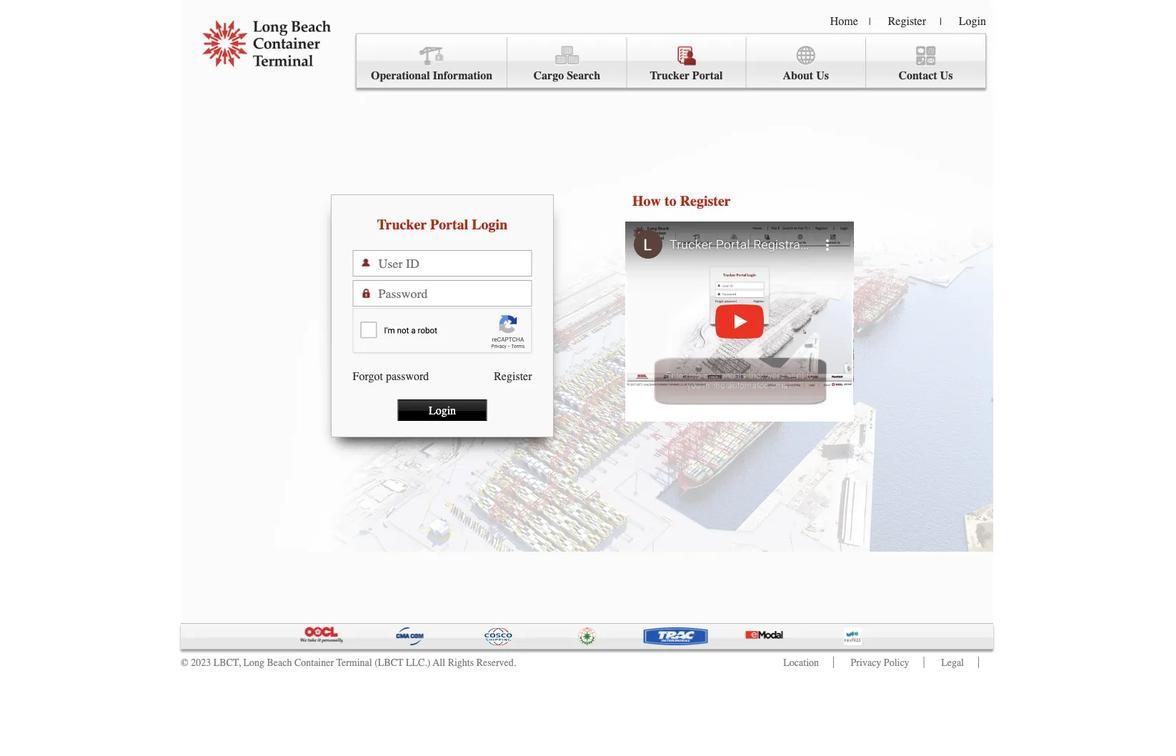 Task type: describe. For each thing, give the bounding box(es) containing it.
1 | from the left
[[869, 16, 871, 27]]

0 vertical spatial register link
[[888, 14, 926, 28]]

2 vertical spatial register
[[494, 369, 532, 382]]

privacy policy link
[[851, 657, 909, 668]]

trucker portal
[[650, 69, 723, 82]]

0 vertical spatial register
[[888, 14, 926, 28]]

legal link
[[941, 657, 964, 668]]

2 | from the left
[[940, 16, 942, 27]]

portal for trucker portal
[[692, 69, 723, 82]]

container
[[294, 657, 334, 668]]

contact us link
[[866, 38, 985, 88]]

about us
[[783, 69, 829, 82]]

reserved.
[[476, 657, 516, 668]]

cargo search
[[533, 69, 600, 82]]

about us link
[[746, 38, 866, 88]]

forgot password link
[[353, 369, 429, 382]]

menu bar containing operational information
[[356, 33, 986, 88]]

location link
[[783, 657, 819, 668]]

contact us
[[898, 69, 953, 82]]

© 2023 lbct, long beach container terminal (lbct llc.) all rights reserved.
[[181, 657, 516, 668]]

beach
[[267, 657, 292, 668]]

operational
[[371, 69, 430, 82]]

all
[[433, 657, 445, 668]]

forgot
[[353, 369, 383, 382]]

long
[[243, 657, 264, 668]]

to
[[665, 193, 676, 209]]

1 vertical spatial login
[[472, 217, 508, 233]]

trucker for trucker portal login
[[377, 217, 427, 233]]

us for about us
[[816, 69, 829, 82]]

login button
[[398, 399, 487, 421]]

legal
[[941, 657, 964, 668]]

trucker for trucker portal
[[650, 69, 690, 82]]

©
[[181, 657, 188, 668]]

1 vertical spatial register
[[680, 193, 731, 209]]

location
[[783, 657, 819, 668]]

cargo
[[533, 69, 564, 82]]

search
[[567, 69, 600, 82]]

information
[[433, 69, 492, 82]]



Task type: vqa. For each thing, say whether or not it's contained in the screenshot.
Trucker in menu bar
yes



Task type: locate. For each thing, give the bounding box(es) containing it.
trucker
[[650, 69, 690, 82], [377, 217, 427, 233]]

|
[[869, 16, 871, 27], [940, 16, 942, 27]]

0 vertical spatial trucker
[[650, 69, 690, 82]]

0 vertical spatial login
[[959, 14, 986, 28]]

forgot password
[[353, 369, 429, 382]]

us
[[816, 69, 829, 82], [940, 69, 953, 82]]

portal inside trucker portal link
[[692, 69, 723, 82]]

login link
[[959, 14, 986, 28]]

2 horizontal spatial register
[[888, 14, 926, 28]]

login inside button
[[429, 404, 456, 417]]

login for 'login' button at left bottom
[[429, 404, 456, 417]]

1 horizontal spatial portal
[[692, 69, 723, 82]]

portal
[[692, 69, 723, 82], [430, 217, 468, 233]]

menu bar
[[356, 33, 986, 88]]

privacy policy
[[851, 657, 909, 668]]

about
[[783, 69, 813, 82]]

home
[[830, 14, 858, 28]]

0 horizontal spatial register
[[494, 369, 532, 382]]

terminal
[[336, 657, 372, 668]]

1 horizontal spatial us
[[940, 69, 953, 82]]

1 vertical spatial register link
[[494, 369, 532, 382]]

register
[[888, 14, 926, 28], [680, 193, 731, 209], [494, 369, 532, 382]]

operational information
[[371, 69, 492, 82]]

0 horizontal spatial login
[[429, 404, 456, 417]]

| left login link
[[940, 16, 942, 27]]

1 vertical spatial trucker
[[377, 217, 427, 233]]

Password password field
[[378, 281, 531, 306]]

login up contact us link
[[959, 14, 986, 28]]

1 horizontal spatial |
[[940, 16, 942, 27]]

(lbct
[[375, 657, 403, 668]]

us right contact
[[940, 69, 953, 82]]

2 us from the left
[[940, 69, 953, 82]]

1 us from the left
[[816, 69, 829, 82]]

login for login link
[[959, 14, 986, 28]]

us for contact us
[[940, 69, 953, 82]]

2023
[[191, 657, 211, 668]]

login
[[959, 14, 986, 28], [472, 217, 508, 233], [429, 404, 456, 417]]

policy
[[884, 657, 909, 668]]

0 horizontal spatial portal
[[430, 217, 468, 233]]

rights
[[448, 657, 474, 668]]

1 vertical spatial portal
[[430, 217, 468, 233]]

User ID text field
[[378, 251, 531, 276]]

register link
[[888, 14, 926, 28], [494, 369, 532, 382]]

trucker portal login
[[377, 217, 508, 233]]

how to register
[[632, 193, 731, 209]]

1 horizontal spatial register
[[680, 193, 731, 209]]

operational information link
[[357, 38, 507, 88]]

us right about
[[816, 69, 829, 82]]

0 horizontal spatial trucker
[[377, 217, 427, 233]]

lbct,
[[213, 657, 241, 668]]

0 horizontal spatial |
[[869, 16, 871, 27]]

how
[[632, 193, 661, 209]]

| right home "link"
[[869, 16, 871, 27]]

0 horizontal spatial us
[[816, 69, 829, 82]]

2 horizontal spatial login
[[959, 14, 986, 28]]

cargo search link
[[507, 38, 627, 88]]

login up user id text box
[[472, 217, 508, 233]]

home link
[[830, 14, 858, 28]]

1 horizontal spatial login
[[472, 217, 508, 233]]

login down password
[[429, 404, 456, 417]]

2 vertical spatial login
[[429, 404, 456, 417]]

0 horizontal spatial register link
[[494, 369, 532, 382]]

contact
[[898, 69, 937, 82]]

1 horizontal spatial register link
[[888, 14, 926, 28]]

password
[[386, 369, 429, 382]]

portal for trucker portal login
[[430, 217, 468, 233]]

llc.)
[[406, 657, 431, 668]]

trucker portal link
[[627, 38, 746, 88]]

0 vertical spatial portal
[[692, 69, 723, 82]]

1 horizontal spatial trucker
[[650, 69, 690, 82]]

privacy
[[851, 657, 881, 668]]



